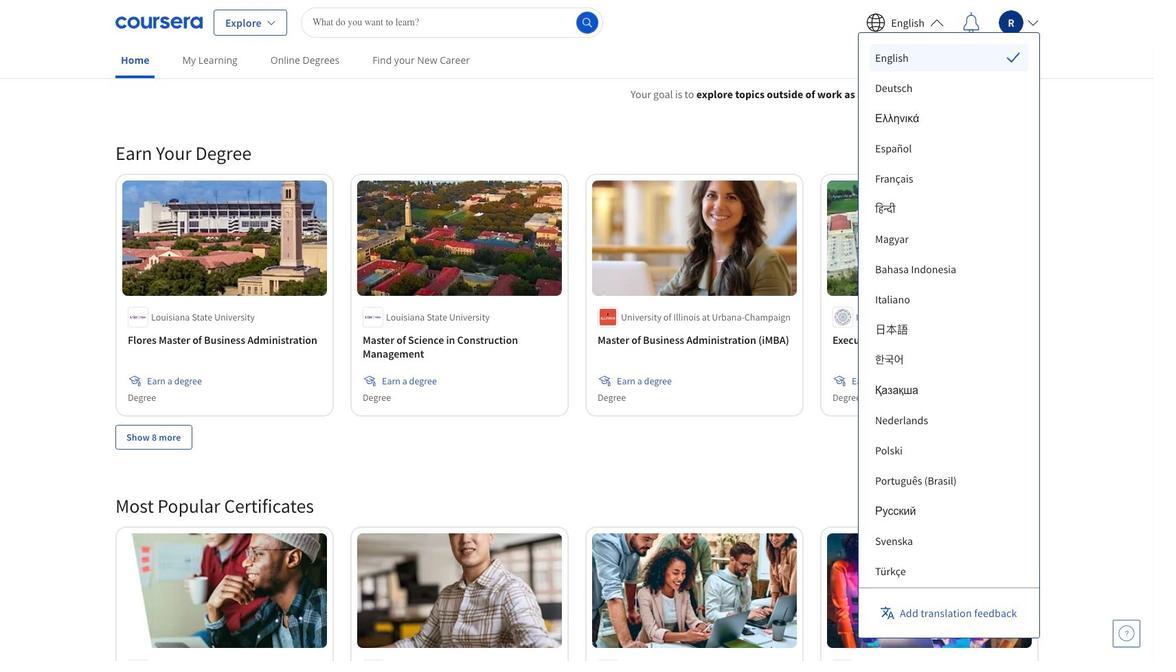 Task type: describe. For each thing, give the bounding box(es) containing it.
earn your degree collection element
[[107, 119, 1047, 472]]

coursera image
[[115, 11, 203, 33]]

most popular certificates collection element
[[107, 472, 1047, 662]]

help center image
[[1118, 626, 1135, 642]]



Task type: vqa. For each thing, say whether or not it's contained in the screenshot.
coursera plus image
no



Task type: locate. For each thing, give the bounding box(es) containing it.
main content
[[0, 69, 1154, 662]]

menu
[[870, 44, 1028, 662]]

None search field
[[301, 7, 603, 37]]

radio item
[[870, 44, 1028, 71]]



